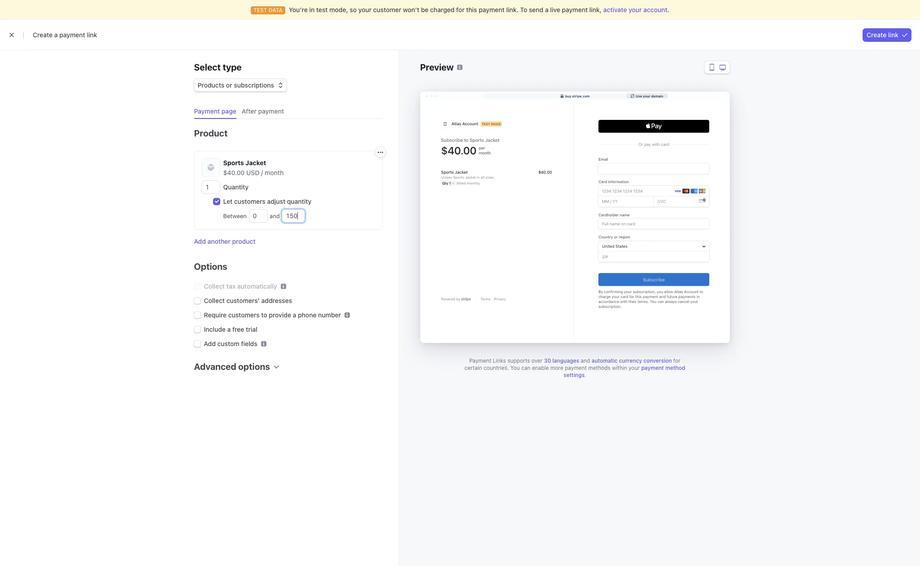 Task type: locate. For each thing, give the bounding box(es) containing it.
page
[[222, 107, 237, 115]]

1 create from the left
[[33, 31, 53, 39]]

1 vertical spatial .
[[585, 372, 587, 379]]

create inside button
[[868, 31, 887, 39]]

so
[[350, 6, 357, 13]]

test
[[317, 6, 328, 13]]

payment link settings tab list
[[191, 104, 383, 119]]

between
[[223, 212, 249, 220]]

0 vertical spatial payment
[[194, 107, 220, 115]]

languages
[[553, 357, 580, 364]]

payment
[[194, 107, 220, 115], [470, 357, 492, 364]]

0 horizontal spatial link
[[87, 31, 97, 39]]

payment for payment links supports over 30 languages and automatic currency conversion
[[470, 357, 492, 364]]

add
[[194, 238, 206, 245], [204, 340, 216, 348]]

add down include at the bottom left
[[204, 340, 216, 348]]

1 vertical spatial for
[[674, 357, 681, 364]]

month
[[265, 169, 284, 176]]

1 vertical spatial collect
[[204, 297, 225, 304]]

1 horizontal spatial for
[[674, 357, 681, 364]]

your inside button
[[644, 94, 651, 98]]

link
[[87, 31, 97, 39], [889, 31, 899, 39]]

add for add custom fields
[[204, 340, 216, 348]]

0 vertical spatial for
[[457, 6, 465, 13]]

payment inside button
[[194, 107, 220, 115]]

30 languages link
[[545, 357, 580, 364]]

products
[[198, 81, 225, 89]]

/
[[261, 169, 263, 176]]

preview
[[421, 62, 454, 72]]

your right use
[[644, 94, 651, 98]]

within
[[613, 365, 628, 371]]

sports jacket $40.00 usd / month
[[223, 159, 284, 176]]

charged
[[431, 6, 455, 13]]

.
[[668, 6, 670, 13], [585, 372, 587, 379]]

payment page
[[194, 107, 237, 115]]

payment inside for certain countries. you can enable more payment methods within your
[[565, 365, 587, 371]]

activate
[[604, 6, 628, 13]]

collect
[[204, 282, 225, 290], [204, 297, 225, 304]]

customers'
[[227, 297, 260, 304]]

1 vertical spatial add
[[204, 340, 216, 348]]

add for add another product
[[194, 238, 206, 245]]

live
[[551, 6, 561, 13]]

and up the methods
[[581, 357, 591, 364]]

1 horizontal spatial link
[[889, 31, 899, 39]]

after
[[242, 107, 257, 115]]

for inside for certain countries. you can enable more payment methods within your
[[674, 357, 681, 364]]

1 horizontal spatial create
[[868, 31, 887, 39]]

customers
[[234, 198, 266, 205], [228, 311, 260, 319]]

buy.stripe.com
[[566, 94, 590, 98]]

2 create from the left
[[868, 31, 887, 39]]

0 horizontal spatial .
[[585, 372, 587, 379]]

products or subscriptions
[[198, 81, 274, 89]]

automatically
[[237, 282, 277, 290]]

payment left the page
[[194, 107, 220, 115]]

0 horizontal spatial and
[[268, 212, 282, 220]]

0 vertical spatial and
[[268, 212, 282, 220]]

0 vertical spatial collect
[[204, 282, 225, 290]]

add another product
[[194, 238, 256, 245]]

payment inside button
[[258, 107, 284, 115]]

sports
[[223, 159, 244, 167]]

0 horizontal spatial payment
[[194, 107, 220, 115]]

add left "another"
[[194, 238, 206, 245]]

for left this at the right top of the page
[[457, 6, 465, 13]]

certain
[[465, 365, 483, 371]]

let customers adjust quantity
[[223, 198, 312, 205]]

customers up minimum adjustable quantity number field on the left of page
[[234, 198, 266, 205]]

addresses
[[262, 297, 292, 304]]

0 vertical spatial .
[[668, 6, 670, 13]]

add custom fields
[[204, 340, 258, 348]]

1 vertical spatial customers
[[228, 311, 260, 319]]

add inside the add another product button
[[194, 238, 206, 245]]

1 vertical spatial payment
[[470, 357, 492, 364]]

1 horizontal spatial .
[[668, 6, 670, 13]]

and
[[268, 212, 282, 220], [581, 357, 591, 364]]

2 link from the left
[[889, 31, 899, 39]]

use your domain
[[636, 94, 664, 98]]

method
[[666, 365, 686, 371]]

1 collect from the top
[[204, 282, 225, 290]]

Quantity number field
[[202, 181, 220, 194]]

your right the activate
[[629, 6, 642, 13]]

payment up certain
[[470, 357, 492, 364]]

1 horizontal spatial and
[[581, 357, 591, 364]]

collect for collect tax automatically
[[204, 282, 225, 290]]

adjust
[[267, 198, 286, 205]]

payment links supports over 30 languages and automatic currency conversion
[[470, 357, 673, 364]]

select type
[[194, 62, 242, 72]]

2 collect from the top
[[204, 297, 225, 304]]

type
[[223, 62, 242, 72]]

create link button
[[864, 28, 912, 41]]

your down automatic currency conversion 'link'
[[629, 365, 640, 371]]

payment page button
[[191, 104, 242, 119]]

quantity
[[287, 198, 312, 205]]

0 horizontal spatial create
[[33, 31, 53, 39]]

0 horizontal spatial for
[[457, 6, 465, 13]]

advanced options
[[194, 361, 270, 372]]

product
[[232, 238, 256, 245]]

after payment button
[[238, 104, 290, 119]]

0 vertical spatial customers
[[234, 198, 266, 205]]

for up method
[[674, 357, 681, 364]]

payment
[[479, 6, 505, 13], [562, 6, 588, 13], [59, 31, 85, 39], [258, 107, 284, 115], [565, 365, 587, 371], [642, 365, 665, 371]]

collect left 'tax'
[[204, 282, 225, 290]]

collect up require in the bottom of the page
[[204, 297, 225, 304]]

methods
[[589, 365, 611, 371]]

Maximum adjustable quantity number field
[[283, 210, 305, 222]]

svg image
[[378, 150, 383, 155]]

payment page tab panel
[[187, 119, 386, 386]]

1 link from the left
[[87, 31, 97, 39]]

require
[[204, 311, 227, 319]]

1 horizontal spatial payment
[[470, 357, 492, 364]]

include
[[204, 326, 226, 333]]

and down "adjust"
[[268, 212, 282, 220]]

link inside button
[[889, 31, 899, 39]]

customers down customers' at the left of page
[[228, 311, 260, 319]]

0 vertical spatial add
[[194, 238, 206, 245]]

a
[[546, 6, 549, 13], [54, 31, 58, 39], [293, 311, 297, 319], [227, 326, 231, 333]]

free
[[233, 326, 244, 333]]

for
[[457, 6, 465, 13], [674, 357, 681, 364]]

you
[[511, 365, 520, 371]]



Task type: vqa. For each thing, say whether or not it's contained in the screenshot.
based in "Good-better-best Provide a choice of escalating prices, based on tier of service."
no



Task type: describe. For each thing, give the bounding box(es) containing it.
currency
[[620, 357, 643, 364]]

subscriptions
[[234, 81, 274, 89]]

your inside for certain countries. you can enable more payment methods within your
[[629, 365, 640, 371]]

products or subscriptions button
[[194, 77, 287, 92]]

phone
[[298, 311, 317, 319]]

links
[[493, 357, 506, 364]]

require customers to provide a phone number
[[204, 311, 341, 319]]

after payment
[[242, 107, 284, 115]]

fields
[[241, 340, 258, 348]]

tax
[[227, 282, 236, 290]]

create for create a payment link
[[33, 31, 53, 39]]

conversion
[[644, 357, 673, 364]]

mode,
[[330, 6, 348, 13]]

or
[[226, 81, 232, 89]]

product
[[194, 128, 228, 138]]

supports
[[508, 357, 531, 364]]

payment method settings
[[564, 365, 686, 379]]

select
[[194, 62, 221, 72]]

number
[[318, 311, 341, 319]]

domain
[[652, 94, 664, 98]]

send
[[529, 6, 544, 13]]

quantity
[[223, 183, 249, 191]]

Minimum adjustable quantity number field
[[249, 210, 267, 222]]

in
[[310, 6, 315, 13]]

over
[[532, 357, 543, 364]]

payment for payment page
[[194, 107, 220, 115]]

link,
[[590, 6, 602, 13]]

collect customers' addresses
[[204, 297, 292, 304]]

and inside payment page "tab panel"
[[268, 212, 282, 220]]

to
[[261, 311, 267, 319]]

payment method settings link
[[564, 365, 686, 379]]

automatic currency conversion link
[[592, 357, 673, 364]]

1 vertical spatial and
[[581, 357, 591, 364]]

can
[[522, 365, 531, 371]]

30
[[545, 357, 552, 364]]

your right so on the left top of page
[[359, 6, 372, 13]]

use your domain button
[[627, 93, 668, 98]]

options
[[194, 261, 228, 272]]

won't
[[403, 6, 420, 13]]

enable
[[533, 365, 549, 371]]

account
[[644, 6, 668, 13]]

add another product button
[[194, 237, 256, 246]]

advanced
[[194, 361, 236, 372]]

you're in test mode, so your customer won't be charged for this payment link. to send a live payment link, activate your account .
[[289, 6, 670, 13]]

custom
[[218, 340, 240, 348]]

link.
[[507, 6, 519, 13]]

trial
[[246, 326, 258, 333]]

customer
[[374, 6, 402, 13]]

you're
[[289, 6, 308, 13]]

collect for collect customers' addresses
[[204, 297, 225, 304]]

$40.00
[[223, 169, 245, 176]]

this
[[467, 6, 478, 13]]

include a free trial
[[204, 326, 258, 333]]

jacket
[[246, 159, 266, 167]]

usd
[[247, 169, 260, 176]]

create a payment link
[[33, 31, 97, 39]]

use
[[636, 94, 643, 98]]

create for create link
[[868, 31, 887, 39]]

more
[[551, 365, 564, 371]]

customers for let
[[234, 198, 266, 205]]

create link
[[868, 31, 899, 39]]

provide
[[269, 311, 291, 319]]

payment inside payment method settings
[[642, 365, 665, 371]]

collect tax automatically
[[204, 282, 277, 290]]

for certain countries. you can enable more payment methods within your
[[465, 357, 681, 371]]

customers for require
[[228, 311, 260, 319]]

options
[[238, 361, 270, 372]]

activate your account link
[[604, 6, 668, 13]]

be
[[421, 6, 429, 13]]

settings
[[564, 372, 585, 379]]

to
[[521, 6, 528, 13]]

advanced options button
[[191, 356, 279, 373]]

let
[[223, 198, 233, 205]]

automatic
[[592, 357, 618, 364]]



